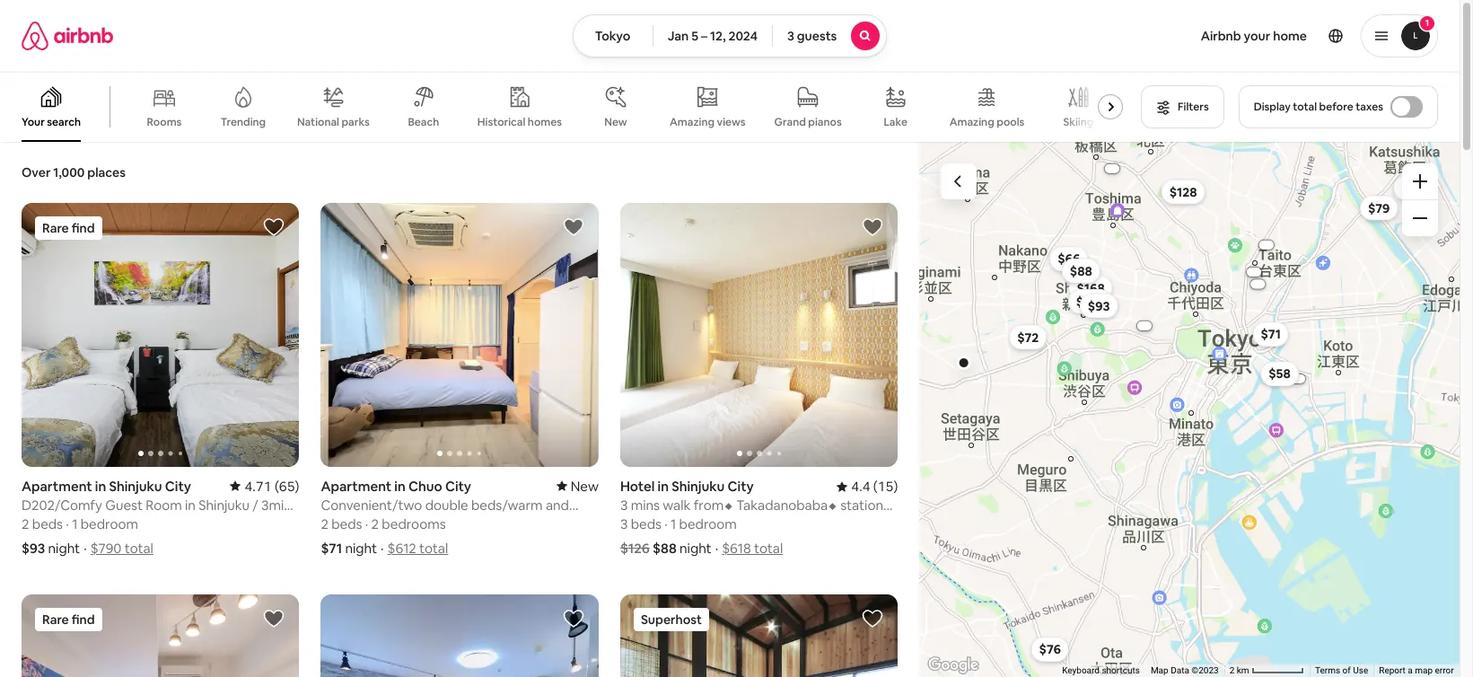 Task type: describe. For each thing, give the bounding box(es) containing it.
$168 button
[[1069, 275, 1113, 300]]

$88 button
[[1062, 258, 1101, 283]]

pianos
[[808, 115, 842, 129]]

report a map error
[[1380, 665, 1455, 675]]

©2023
[[1192, 665, 1219, 675]]

shortcuts
[[1102, 665, 1141, 675]]

new inside group
[[605, 115, 627, 129]]

4.4 (15)
[[851, 478, 898, 495]]

3 guests
[[787, 28, 837, 44]]

km
[[1237, 665, 1250, 675]]

4.4 out of 5 average rating,  15 reviews image
[[837, 478, 898, 495]]

data
[[1171, 665, 1190, 675]]

google image
[[924, 654, 984, 677]]

zoom out image
[[1413, 211, 1428, 225]]

grand pianos
[[775, 115, 842, 129]]

jan 5 – 12, 2024
[[668, 28, 758, 44]]

$76
[[1040, 641, 1061, 657]]

over 1,000 places
[[22, 164, 126, 180]]

your search
[[22, 115, 81, 129]]

night for 2 bedrooms
[[345, 540, 377, 557]]

city for apartment in chuo city
[[445, 478, 471, 495]]

3 beds · 1 bedroom $126 $88 night · $618 total
[[620, 515, 783, 557]]

parks
[[342, 115, 370, 129]]

historical
[[478, 115, 526, 129]]

national parks
[[297, 115, 370, 129]]

2 km
[[1230, 665, 1252, 675]]

add to wishlist: apartment in chuo city image
[[563, 216, 584, 238]]

tokyo
[[595, 28, 631, 44]]

total inside '2 beds · 2 bedrooms $71 night · $612 total'
[[419, 540, 448, 557]]

amazing views
[[670, 115, 746, 129]]

lake
[[884, 115, 908, 129]]

$71 inside '2 beds · 2 bedrooms $71 night · $612 total'
[[321, 540, 342, 557]]

trending
[[221, 115, 266, 129]]

$71 button
[[1253, 322, 1290, 347]]

2 beds · 2 bedrooms $71 night · $612 total
[[321, 515, 448, 557]]

$58 button
[[1261, 361, 1299, 386]]

–
[[701, 28, 708, 44]]

$618
[[722, 540, 751, 557]]

terms of use
[[1316, 665, 1369, 675]]

a
[[1409, 665, 1413, 675]]

none search field containing tokyo
[[573, 14, 887, 57]]

display
[[1254, 100, 1291, 114]]

$88 inside 3 beds · 1 bedroom $126 $88 night · $618 total
[[653, 540, 677, 557]]

beach
[[408, 115, 439, 129]]

$612
[[387, 540, 416, 557]]

$612 total button
[[387, 540, 448, 557]]

night for 1 bedroom
[[48, 540, 80, 557]]

beds for $93
[[32, 515, 63, 532]]

2024
[[729, 28, 758, 44]]

$126
[[620, 540, 650, 557]]

keyboard shortcuts button
[[1063, 665, 1141, 677]]

error
[[1436, 665, 1455, 675]]

new place to stay image
[[556, 478, 599, 495]]

2 for 2 km
[[1230, 665, 1235, 675]]

$143 button
[[1069, 289, 1112, 314]]

apartment for 1 bedroom
[[22, 478, 92, 495]]

3 for 3 beds · 1 bedroom $126 $88 night · $618 total
[[620, 515, 628, 532]]

$66
[[1058, 251, 1081, 267]]

taxes
[[1356, 100, 1384, 114]]

$71 inside button
[[1261, 326, 1281, 342]]

total inside 3 beds · 1 bedroom $126 $88 night · $618 total
[[754, 540, 783, 557]]

apartment in chuo city
[[321, 478, 471, 495]]

historical homes
[[478, 115, 562, 129]]

bedrooms
[[382, 515, 446, 532]]

$76 button
[[1032, 637, 1069, 662]]

pools
[[997, 115, 1025, 129]]

$88 inside button
[[1070, 263, 1093, 279]]

guests
[[797, 28, 837, 44]]

over
[[22, 164, 51, 180]]

city for apartment in shinjuku city
[[165, 478, 191, 495]]

$618 total button
[[722, 540, 783, 557]]

2 for 2 beds · 2 bedrooms $71 night · $612 total
[[321, 515, 329, 532]]

add to wishlist: apartment in  ota image
[[263, 608, 285, 629]]

city for hotel in shinjuku city
[[728, 478, 754, 495]]

terms of use link
[[1316, 665, 1369, 675]]

$153
[[1402, 180, 1429, 196]]

beds for $71
[[331, 515, 362, 532]]

bedroom for ·
[[679, 515, 737, 532]]

zoom in image
[[1413, 174, 1428, 189]]

rooms
[[147, 115, 182, 129]]

hotel in shinjuku city
[[620, 478, 754, 495]]

$128 button
[[1162, 179, 1206, 204]]

of
[[1343, 665, 1352, 675]]

(15)
[[874, 478, 898, 495]]

$153 button
[[1394, 175, 1437, 201]]

$72
[[1018, 329, 1039, 345]]

shinjuku for apartment
[[109, 478, 162, 495]]

shinjuku for hotel
[[672, 478, 725, 495]]

keyboard shortcuts
[[1063, 665, 1141, 675]]

airbnb your home link
[[1190, 17, 1318, 55]]

bedroom for $790
[[80, 515, 138, 532]]

1 button
[[1361, 14, 1438, 57]]



Task type: vqa. For each thing, say whether or not it's contained in the screenshot.
$168 button at the top of the page
yes



Task type: locate. For each thing, give the bounding box(es) containing it.
1 apartment from the left
[[22, 478, 92, 495]]

2 apartment from the left
[[321, 478, 392, 495]]

1 horizontal spatial amazing
[[950, 115, 995, 129]]

0 vertical spatial $71
[[1261, 326, 1281, 342]]

1 horizontal spatial beds
[[331, 515, 362, 532]]

1 inside 3 beds · 1 bedroom $126 $88 night · $618 total
[[671, 515, 676, 532]]

night inside '2 beds · 2 bedrooms $71 night · $612 total'
[[345, 540, 377, 557]]

1 horizontal spatial new
[[605, 115, 627, 129]]

group
[[0, 72, 1131, 142], [22, 203, 299, 467], [321, 203, 599, 467], [620, 203, 898, 467], [22, 594, 299, 677], [321, 594, 599, 677], [620, 594, 898, 677]]

total inside display total before taxes button
[[1293, 100, 1317, 114]]

apartment up 2 beds · 1 bedroom $93 night · $790 total
[[22, 478, 92, 495]]

0 horizontal spatial bedroom
[[80, 515, 138, 532]]

terms
[[1316, 665, 1341, 675]]

2
[[22, 515, 29, 532], [321, 515, 329, 532], [371, 515, 379, 532], [1230, 665, 1235, 675]]

2 horizontal spatial 1
[[1426, 17, 1430, 29]]

1 horizontal spatial city
[[445, 478, 471, 495]]

0 horizontal spatial $71
[[321, 540, 342, 557]]

homes
[[528, 115, 562, 129]]

· down apartment in shinjuku city
[[66, 515, 69, 532]]

1 horizontal spatial night
[[345, 540, 377, 557]]

1 horizontal spatial 3
[[787, 28, 795, 44]]

beds inside 3 beds · 1 bedroom $126 $88 night · $618 total
[[631, 515, 662, 532]]

report
[[1380, 665, 1406, 675]]

$88 up $168
[[1070, 263, 1093, 279]]

add to wishlist: home in katsushika image
[[862, 608, 884, 629]]

in for 2 beds · 2 bedrooms $71 night · $612 total
[[394, 478, 406, 495]]

2 for 2 beds · 1 bedroom $93 night · $790 total
[[22, 515, 29, 532]]

3 inside button
[[787, 28, 795, 44]]

$128
[[1170, 184, 1198, 200]]

$88
[[1070, 263, 1093, 279], [653, 540, 677, 557]]

your
[[22, 115, 45, 129]]

0 horizontal spatial shinjuku
[[109, 478, 162, 495]]

in left chuo on the bottom left of the page
[[394, 478, 406, 495]]

$93 down $168
[[1088, 298, 1110, 314]]

$93 button
[[1080, 293, 1119, 318]]

add to wishlist: hotel in shinjuku city image
[[862, 216, 884, 238]]

0 horizontal spatial apartment
[[22, 478, 92, 495]]

shinjuku up the $790 total button
[[109, 478, 162, 495]]

beds
[[32, 515, 63, 532], [331, 515, 362, 532], [631, 515, 662, 532]]

$71 left $612
[[321, 540, 342, 557]]

apartment in shinjuku city
[[22, 478, 191, 495]]

airbnb
[[1201, 28, 1242, 44]]

$790 total button
[[90, 540, 153, 557]]

jan
[[668, 28, 689, 44]]

1 horizontal spatial $88
[[1070, 263, 1093, 279]]

· down hotel in shinjuku city
[[665, 515, 668, 532]]

0 horizontal spatial 1
[[72, 515, 78, 532]]

total down bedrooms
[[419, 540, 448, 557]]

bedroom
[[80, 515, 138, 532], [679, 515, 737, 532]]

$58
[[1269, 366, 1291, 382]]

in right hotel on the left bottom of page
[[658, 478, 669, 495]]

city left 4.71
[[165, 478, 191, 495]]

amazing
[[670, 115, 715, 129], [950, 115, 995, 129]]

1 inside dropdown button
[[1426, 17, 1430, 29]]

0 horizontal spatial 3
[[620, 515, 628, 532]]

amazing left pools
[[950, 115, 995, 129]]

apartment up '2 beds · 2 bedrooms $71 night · $612 total'
[[321, 478, 392, 495]]

1 vertical spatial $71
[[321, 540, 342, 557]]

beds down apartment in shinjuku city
[[32, 515, 63, 532]]

1 vertical spatial $93
[[22, 540, 45, 557]]

city right chuo on the bottom left of the page
[[445, 478, 471, 495]]

$79
[[1369, 200, 1391, 216]]

city
[[165, 478, 191, 495], [445, 478, 471, 495], [728, 478, 754, 495]]

apartment for 2 bedrooms
[[321, 478, 392, 495]]

apartment
[[22, 478, 92, 495], [321, 478, 392, 495]]

national
[[297, 115, 339, 129]]

bedroom inside 2 beds · 1 bedroom $93 night · $790 total
[[80, 515, 138, 532]]

filters button
[[1141, 85, 1224, 128]]

search
[[47, 115, 81, 129]]

$93 inside button
[[1088, 298, 1110, 314]]

12,
[[710, 28, 726, 44]]

0 horizontal spatial new
[[571, 478, 599, 495]]

0 vertical spatial new
[[605, 115, 627, 129]]

in up 2 beds · 1 bedroom $93 night · $790 total
[[95, 478, 106, 495]]

0 horizontal spatial beds
[[32, 515, 63, 532]]

1 horizontal spatial 1
[[671, 515, 676, 532]]

$79 button
[[1360, 195, 1399, 221]]

$71
[[1261, 326, 1281, 342], [321, 540, 342, 557]]

$88 right $126
[[653, 540, 677, 557]]

$72 button
[[1010, 325, 1047, 350]]

bedroom up $618
[[679, 515, 737, 532]]

night inside 2 beds · 1 bedroom $93 night · $790 total
[[48, 540, 80, 557]]

1 horizontal spatial shinjuku
[[672, 478, 725, 495]]

total inside 2 beds · 1 bedroom $93 night · $790 total
[[125, 540, 153, 557]]

night left $618
[[680, 540, 712, 557]]

shinjuku
[[109, 478, 162, 495], [672, 478, 725, 495]]

0 horizontal spatial amazing
[[670, 115, 715, 129]]

1 horizontal spatial bedroom
[[679, 515, 737, 532]]

bedroom inside 3 beds · 1 bedroom $126 $88 night · $618 total
[[679, 515, 737, 532]]

2 km button
[[1225, 664, 1310, 677]]

0 horizontal spatial night
[[48, 540, 80, 557]]

3
[[787, 28, 795, 44], [620, 515, 628, 532]]

amazing pools
[[950, 115, 1025, 129]]

total
[[1293, 100, 1317, 114], [125, 540, 153, 557], [419, 540, 448, 557], [754, 540, 783, 557]]

· left $612
[[381, 540, 384, 557]]

$71 up $58
[[1261, 326, 1281, 342]]

beds for $126
[[631, 515, 662, 532]]

$93 left $790
[[22, 540, 45, 557]]

display total before taxes button
[[1239, 85, 1438, 128]]

4.4
[[851, 478, 871, 495]]

grand
[[775, 115, 806, 129]]

group containing national parks
[[0, 72, 1131, 142]]

tokyo button
[[573, 14, 653, 57]]

0 vertical spatial $88
[[1070, 263, 1093, 279]]

use
[[1354, 665, 1369, 675]]

· left bedrooms
[[365, 515, 368, 532]]

· left $790
[[84, 540, 87, 557]]

1 vertical spatial 3
[[620, 515, 628, 532]]

1 horizontal spatial in
[[394, 478, 406, 495]]

map
[[1151, 665, 1169, 675]]

google map
showing 21 stays. region
[[920, 142, 1460, 677]]

beds up $126
[[631, 515, 662, 532]]

1 horizontal spatial apartment
[[321, 478, 392, 495]]

total right $790
[[125, 540, 153, 557]]

bedroom up $790
[[80, 515, 138, 532]]

1,000
[[53, 164, 85, 180]]

1 horizontal spatial $71
[[1261, 326, 1281, 342]]

new right the homes
[[605, 115, 627, 129]]

2 horizontal spatial city
[[728, 478, 754, 495]]

4.71 (65)
[[245, 478, 299, 495]]

0 horizontal spatial $93
[[22, 540, 45, 557]]

add to wishlist: apartment in shinjuku city image
[[263, 216, 285, 238]]

1 vertical spatial new
[[571, 478, 599, 495]]

beds down apartment in chuo city in the bottom of the page
[[331, 515, 362, 532]]

$93 inside 2 beds · 1 bedroom $93 night · $790 total
[[22, 540, 45, 557]]

3 guests button
[[772, 14, 887, 57]]

display total before taxes
[[1254, 100, 1384, 114]]

total left before
[[1293, 100, 1317, 114]]

$168
[[1077, 280, 1105, 296]]

chuo
[[408, 478, 442, 495]]

3 inside 3 beds · 1 bedroom $126 $88 night · $618 total
[[620, 515, 628, 532]]

3 left the guests
[[787, 28, 795, 44]]

2 horizontal spatial beds
[[631, 515, 662, 532]]

3 up $126
[[620, 515, 628, 532]]

2 beds · 1 bedroom $93 night · $790 total
[[22, 515, 153, 557]]

amazing left views
[[670, 115, 715, 129]]

shinjuku up 3 beds · 1 bedroom $126 $88 night · $618 total
[[672, 478, 725, 495]]

home
[[1273, 28, 1307, 44]]

·
[[66, 515, 69, 532], [365, 515, 368, 532], [665, 515, 668, 532], [84, 540, 87, 557], [381, 540, 384, 557], [715, 540, 718, 557]]

filters
[[1178, 100, 1209, 114]]

map data ©2023
[[1151, 665, 1219, 675]]

1 for hotel in shinjuku city
[[671, 515, 676, 532]]

amazing for amazing views
[[670, 115, 715, 129]]

skiing
[[1063, 115, 1094, 129]]

jan 5 – 12, 2024 button
[[653, 14, 773, 57]]

3 for 3 guests
[[787, 28, 795, 44]]

night
[[48, 540, 80, 557], [345, 540, 377, 557], [680, 540, 712, 557]]

in for 2 beds · 1 bedroom $93 night · $790 total
[[95, 478, 106, 495]]

night left $612
[[345, 540, 377, 557]]

0 horizontal spatial $88
[[653, 540, 677, 557]]

0 vertical spatial 3
[[787, 28, 795, 44]]

beds inside 2 beds · 1 bedroom $93 night · $790 total
[[32, 515, 63, 532]]

night inside 3 beds · 1 bedroom $126 $88 night · $618 total
[[680, 540, 712, 557]]

total right $618
[[754, 540, 783, 557]]

1
[[1426, 17, 1430, 29], [72, 515, 78, 532], [671, 515, 676, 532]]

0 horizontal spatial city
[[165, 478, 191, 495]]

beds inside '2 beds · 2 bedrooms $71 night · $612 total'
[[331, 515, 362, 532]]

2 inside 2 beds · 1 bedroom $93 night · $790 total
[[22, 515, 29, 532]]

None search field
[[573, 14, 887, 57]]

your
[[1244, 28, 1271, 44]]

5
[[692, 28, 699, 44]]

amazing for amazing pools
[[950, 115, 995, 129]]

before
[[1320, 100, 1354, 114]]

0 vertical spatial $93
[[1088, 298, 1110, 314]]

night left $790
[[48, 540, 80, 557]]

4.71
[[245, 478, 272, 495]]

· left $618
[[715, 540, 718, 557]]

0 horizontal spatial in
[[95, 478, 106, 495]]

1 for apartment in shinjuku city
[[72, 515, 78, 532]]

views
[[717, 115, 746, 129]]

hotel
[[620, 478, 655, 495]]

city up $618
[[728, 478, 754, 495]]

$790
[[90, 540, 122, 557]]

4.71 out of 5 average rating,  65 reviews image
[[230, 478, 299, 495]]

new left hotel on the left bottom of page
[[571, 478, 599, 495]]

1 vertical spatial $88
[[653, 540, 677, 557]]

2 horizontal spatial night
[[680, 540, 712, 557]]

new
[[605, 115, 627, 129], [571, 478, 599, 495]]

airbnb your home
[[1201, 28, 1307, 44]]

1 inside 2 beds · 1 bedroom $93 night · $790 total
[[72, 515, 78, 532]]

2 inside '2 km' button
[[1230, 665, 1235, 675]]

$66 button
[[1050, 246, 1089, 272]]

add to wishlist: apartment in shibuya city image
[[563, 608, 584, 629]]

report a map error link
[[1380, 665, 1455, 675]]

in for 3 beds · 1 bedroom $126 $88 night · $618 total
[[658, 478, 669, 495]]

1 horizontal spatial $93
[[1088, 298, 1110, 314]]

2 horizontal spatial in
[[658, 478, 669, 495]]

(65)
[[275, 478, 299, 495]]

profile element
[[909, 0, 1438, 72]]



